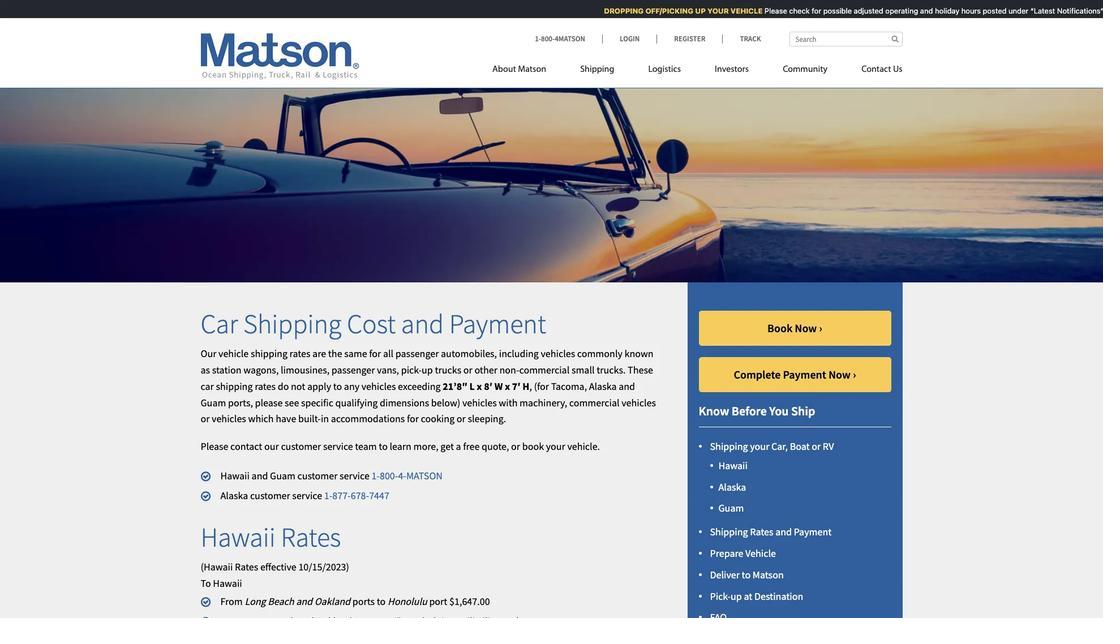 Task type: describe. For each thing, give the bounding box(es) containing it.
2 vertical spatial service
[[292, 489, 322, 502]]

station
[[212, 364, 242, 377]]

$1,647.00
[[450, 595, 490, 608]]

1-877-678-7447 link
[[324, 489, 390, 502]]

877-
[[333, 489, 351, 502]]

built-
[[298, 413, 321, 426]]

hawaii link
[[719, 459, 748, 472]]

Search search field
[[790, 32, 903, 46]]

non-
[[500, 364, 520, 377]]

register link
[[657, 34, 723, 44]]

alaska for alaska
[[719, 481, 747, 494]]

pick-up at destination
[[711, 590, 804, 603]]

hawaii rates
[[201, 520, 341, 554]]

limousines,
[[281, 364, 330, 377]]

customer for guam
[[298, 470, 338, 483]]

1 vertical spatial now ›
[[829, 367, 857, 382]]

posted
[[979, 6, 1002, 15]]

customer for our
[[281, 440, 321, 453]]

7447
[[369, 489, 390, 502]]

4matson
[[555, 34, 586, 44]]

1 horizontal spatial rates
[[290, 347, 311, 360]]

car shipping cost and payment
[[201, 307, 547, 341]]

get
[[441, 440, 454, 453]]

or down 'car'
[[201, 413, 210, 426]]

1 horizontal spatial guam
[[270, 470, 296, 483]]

alaska for alaska customer service 1-877-678-7447
[[221, 489, 248, 502]]

guam inside know before you ship section
[[719, 502, 744, 515]]

to right ports
[[377, 595, 386, 608]]

a
[[456, 440, 461, 453]]

blue matson logo with ocean, shipping, truck, rail and logistics written beneath it. image
[[201, 33, 359, 80]]

for for possible
[[808, 6, 817, 15]]

in
[[321, 413, 329, 426]]

rates for (hawaii
[[235, 561, 258, 574]]

deliver to matson
[[711, 569, 784, 582]]

matson
[[407, 470, 443, 483]]

sleeping.
[[468, 413, 506, 426]]

your
[[703, 6, 724, 15]]

about
[[493, 65, 516, 74]]

7′
[[512, 380, 521, 393]]

book now › link
[[699, 311, 892, 346]]

1 vertical spatial payment
[[784, 367, 827, 382]]

1 vertical spatial shipping
[[216, 380, 253, 393]]

or inside section
[[812, 440, 821, 453]]

1 vertical spatial rates
[[255, 380, 276, 393]]

or down below)
[[457, 413, 466, 426]]

learn
[[390, 440, 412, 453]]

21'8″ l x 8′ w x 7′ h
[[443, 380, 530, 393]]

tacoma,
[[551, 380, 587, 393]]

pick-up at destination link
[[711, 590, 804, 603]]

notifications"
[[1053, 6, 1100, 15]]

10/15/2023)
[[299, 561, 349, 574]]

deliver
[[711, 569, 740, 582]]

and inside , (for tacoma, alaska and guam ports, please see specific qualifying dimensions below) vehicles with machinery, commercial vehicles or vehicles which have built-in accommodations for cooking or sleeping.
[[619, 380, 636, 393]]

other
[[475, 364, 498, 377]]

and up our vehicle shipping rates are the same for all passenger automobiles, including vehicles commonly known as station wagons, limousines, passenger vans, pick-up trucks or other non-commercial small trucks. these car shipping rates do not apply to any vehicles exceeding
[[401, 307, 444, 341]]

hawaii inside the (hawaii rates effective 10/15/2023) to hawaii
[[213, 577, 242, 590]]

, (for tacoma, alaska and guam ports, please see specific qualifying dimensions below) vehicles with machinery, commercial vehicles or vehicles which have built-in accommodations for cooking or sleeping.
[[201, 380, 656, 426]]

for inside , (for tacoma, alaska and guam ports, please see specific qualifying dimensions below) vehicles with machinery, commercial vehicles or vehicles which have built-in accommodations for cooking or sleeping.
[[407, 413, 419, 426]]

from long beach and oakland ports to honolulu port $1,647.00
[[221, 595, 490, 608]]

shipping rates and payment link
[[711, 526, 832, 539]]

or inside our vehicle shipping rates are the same for all passenger automobiles, including vehicles commonly known as station wagons, limousines, passenger vans, pick-up trucks or other non-commercial small trucks. these car shipping rates do not apply to any vehicles exceeding
[[464, 364, 473, 377]]

complete
[[734, 367, 781, 382]]

deliver to matson link
[[711, 569, 784, 582]]

ports,
[[228, 396, 253, 409]]

shipping for shipping rates and payment
[[711, 526, 749, 539]]

1 vertical spatial 800-
[[380, 470, 398, 483]]

these
[[628, 364, 654, 377]]

service for 1-
[[340, 470, 370, 483]]

vehicle
[[219, 347, 249, 360]]

vehicles down 21'8″ l x 8′ w x 7′ h
[[463, 396, 497, 409]]

up
[[691, 6, 701, 15]]

shipping for shipping your car, boat or rv
[[711, 440, 749, 453]]

shipping your car, boat or rv link
[[711, 440, 835, 453]]

exceeding
[[398, 380, 441, 393]]

contact
[[231, 440, 262, 453]]

2 vertical spatial payment
[[794, 526, 832, 539]]

known
[[625, 347, 654, 360]]

our
[[265, 440, 279, 453]]

operating
[[881, 6, 914, 15]]

as
[[201, 364, 210, 377]]

rates for hawaii
[[281, 520, 341, 554]]

vehicles down ports,
[[212, 413, 246, 426]]

your inside know before you ship section
[[751, 440, 770, 453]]

pick-
[[401, 364, 422, 377]]

shipping your car, boat or rv
[[711, 440, 835, 453]]

hawaii for hawaii and guam customer service 1-800-4-matson
[[221, 470, 250, 483]]

specific
[[301, 396, 334, 409]]

0 horizontal spatial please
[[201, 440, 229, 453]]

alaska customer service 1-877-678-7447
[[221, 489, 390, 502]]

l
[[470, 380, 475, 393]]

book
[[768, 321, 793, 335]]

ports
[[353, 595, 375, 608]]

dropping
[[600, 6, 639, 15]]

team
[[355, 440, 377, 453]]

vehicles up small
[[541, 347, 576, 360]]

to inside our vehicle shipping rates are the same for all passenger automobiles, including vehicles commonly known as station wagons, limousines, passenger vans, pick-up trucks or other non-commercial small trucks. these car shipping rates do not apply to any vehicles exceeding
[[333, 380, 342, 393]]

complete payment now › link
[[699, 357, 892, 392]]

or left the book
[[512, 440, 521, 453]]

destination
[[755, 590, 804, 603]]

qualifying
[[336, 396, 378, 409]]

beach
[[268, 595, 294, 608]]

hours
[[957, 6, 977, 15]]

community link
[[766, 59, 845, 83]]

check
[[785, 6, 806, 15]]

you
[[770, 403, 789, 419]]

vehicles down these
[[622, 396, 656, 409]]

(hawaii
[[201, 561, 233, 574]]



Task type: locate. For each thing, give the bounding box(es) containing it.
0 horizontal spatial matson
[[518, 65, 547, 74]]

do
[[278, 380, 289, 393]]

1 horizontal spatial please
[[760, 6, 783, 15]]

machinery,
[[520, 396, 568, 409]]

shipping up the are
[[244, 307, 342, 341]]

customer down built-
[[281, 440, 321, 453]]

0 horizontal spatial x
[[477, 380, 482, 393]]

0 vertical spatial service
[[323, 440, 353, 453]]

prepare vehicle
[[711, 547, 777, 560]]

contact us link
[[845, 59, 903, 83]]

(hawaii rates effective 10/15/2023) to hawaii
[[201, 561, 349, 590]]

dropping off/picking up your vehicle please check for possible adjusted operating and holiday hours posted under "latest notifications" b
[[600, 6, 1104, 15]]

cooking
[[421, 413, 455, 426]]

1- down hawaii and guam customer service 1-800-4-matson
[[324, 489, 333, 502]]

effective
[[261, 561, 297, 574]]

our
[[201, 347, 217, 360]]

to
[[201, 577, 211, 590]]

shipping up wagons,
[[251, 347, 288, 360]]

car shipped by matson to hawaii at beach during sunset. image
[[0, 70, 1104, 282]]

2 horizontal spatial 1-
[[535, 34, 541, 44]]

1 vertical spatial service
[[340, 470, 370, 483]]

see
[[285, 396, 299, 409]]

2 vertical spatial customer
[[250, 489, 290, 502]]

passenger
[[396, 347, 439, 360], [332, 364, 375, 377]]

about matson
[[493, 65, 547, 74]]

hawaii and guam customer service 1-800-4-matson
[[221, 470, 443, 483]]

hawaii inside know before you ship section
[[719, 459, 748, 472]]

x right w
[[505, 380, 510, 393]]

and up the vehicle
[[776, 526, 792, 539]]

shipping up hawaii link
[[711, 440, 749, 453]]

matson right about
[[518, 65, 547, 74]]

boat
[[790, 440, 810, 453]]

1 vertical spatial 1-
[[372, 470, 380, 483]]

up inside our vehicle shipping rates are the same for all passenger automobiles, including vehicles commonly known as station wagons, limousines, passenger vans, pick-up trucks or other non-commercial small trucks. these car shipping rates do not apply to any vehicles exceeding
[[422, 364, 433, 377]]

2 vertical spatial 1-
[[324, 489, 333, 502]]

for for all
[[369, 347, 381, 360]]

matson
[[518, 65, 547, 74], [753, 569, 784, 582]]

trucks.
[[597, 364, 626, 377]]

1 horizontal spatial matson
[[753, 569, 784, 582]]

please
[[760, 6, 783, 15], [201, 440, 229, 453]]

0 horizontal spatial passenger
[[332, 364, 375, 377]]

1 vertical spatial up
[[731, 590, 742, 603]]

1 vertical spatial passenger
[[332, 364, 375, 377]]

1 vertical spatial please
[[201, 440, 229, 453]]

shipping
[[581, 65, 615, 74], [244, 307, 342, 341], [711, 440, 749, 453], [711, 526, 749, 539]]

0 horizontal spatial for
[[369, 347, 381, 360]]

0 vertical spatial customer
[[281, 440, 321, 453]]

x
[[477, 380, 482, 393], [505, 380, 510, 393]]

commonly
[[578, 347, 623, 360]]

shipping rates and payment
[[711, 526, 832, 539]]

matson inside top menu navigation
[[518, 65, 547, 74]]

adjusted
[[850, 6, 879, 15]]

0 horizontal spatial up
[[422, 364, 433, 377]]

1-800-4matson link
[[535, 34, 603, 44]]

at
[[744, 590, 753, 603]]

1 horizontal spatial up
[[731, 590, 742, 603]]

to left learn
[[379, 440, 388, 453]]

1 horizontal spatial now ›
[[829, 367, 857, 382]]

0 vertical spatial please
[[760, 6, 783, 15]]

0 horizontal spatial 800-
[[380, 470, 398, 483]]

oakland
[[315, 595, 351, 608]]

accommodations
[[331, 413, 405, 426]]

guam up the alaska customer service 1-877-678-7447
[[270, 470, 296, 483]]

up up exceeding
[[422, 364, 433, 377]]

know before you ship
[[699, 403, 816, 419]]

0 vertical spatial payment
[[450, 307, 547, 341]]

customer
[[281, 440, 321, 453], [298, 470, 338, 483], [250, 489, 290, 502]]

commercial down tacoma,
[[570, 396, 620, 409]]

pick-
[[711, 590, 731, 603]]

please
[[255, 396, 283, 409]]

matson inside know before you ship section
[[753, 569, 784, 582]]

hawaii up the alaska link
[[719, 459, 748, 472]]

same
[[344, 347, 367, 360]]

to left any
[[333, 380, 342, 393]]

shipping up ports,
[[216, 380, 253, 393]]

rates up please
[[255, 380, 276, 393]]

prepare
[[711, 547, 744, 560]]

logistics link
[[632, 59, 698, 83]]

shipping
[[251, 347, 288, 360], [216, 380, 253, 393]]

0 horizontal spatial rates
[[235, 561, 258, 574]]

trucks
[[435, 364, 462, 377]]

commercial
[[520, 364, 570, 377], [570, 396, 620, 409]]

for left the all
[[369, 347, 381, 360]]

shipping up prepare on the right of the page
[[711, 526, 749, 539]]

matson down the vehicle
[[753, 569, 784, 582]]

1 vertical spatial for
[[369, 347, 381, 360]]

1-800-4matson
[[535, 34, 586, 44]]

shipping link
[[564, 59, 632, 83]]

service down hawaii and guam customer service 1-800-4-matson
[[292, 489, 322, 502]]

0 vertical spatial guam
[[201, 396, 226, 409]]

1- left 4matson
[[535, 34, 541, 44]]

shipping for shipping
[[581, 65, 615, 74]]

1 horizontal spatial for
[[407, 413, 419, 426]]

know before you ship section
[[674, 282, 917, 619]]

0 vertical spatial passenger
[[396, 347, 439, 360]]

below)
[[431, 396, 461, 409]]

and inside know before you ship section
[[776, 526, 792, 539]]

rates up limousines,
[[290, 347, 311, 360]]

contact
[[862, 65, 892, 74]]

up left at
[[731, 590, 742, 603]]

guam inside , (for tacoma, alaska and guam ports, please see specific qualifying dimensions below) vehicles with machinery, commercial vehicles or vehicles which have built-in accommodations for cooking or sleeping.
[[201, 396, 226, 409]]

under
[[1005, 6, 1024, 15]]

1 x from the left
[[477, 380, 482, 393]]

1 vertical spatial commercial
[[570, 396, 620, 409]]

shipping inside top menu navigation
[[581, 65, 615, 74]]

more,
[[414, 440, 439, 453]]

0 horizontal spatial 1-
[[324, 489, 333, 502]]

any
[[344, 380, 360, 393]]

2 horizontal spatial guam
[[719, 502, 744, 515]]

or left rv on the right bottom of the page
[[812, 440, 821, 453]]

register
[[675, 34, 706, 44]]

alaska down hawaii link
[[719, 481, 747, 494]]

0 vertical spatial matson
[[518, 65, 547, 74]]

and down the our
[[252, 470, 268, 483]]

hawaii for hawaii rates
[[201, 520, 276, 554]]

service up 1-877-678-7447 link
[[340, 470, 370, 483]]

alaska inside know before you ship section
[[719, 481, 747, 494]]

,
[[530, 380, 532, 393]]

4-
[[398, 470, 407, 483]]

0 horizontal spatial alaska
[[221, 489, 248, 502]]

hawaii for hawaii
[[719, 459, 748, 472]]

the
[[328, 347, 342, 360]]

service left the team
[[323, 440, 353, 453]]

0 vertical spatial for
[[808, 6, 817, 15]]

prepare vehicle link
[[711, 547, 777, 560]]

which
[[248, 413, 274, 426]]

vehicle
[[746, 547, 777, 560]]

0 horizontal spatial now ›
[[795, 321, 823, 335]]

0 vertical spatial rates
[[290, 347, 311, 360]]

quote,
[[482, 440, 509, 453]]

0 vertical spatial 1-
[[535, 34, 541, 44]]

please contact our customer service team to learn more, get a free quote, or book your vehicle.
[[201, 440, 600, 453]]

1 horizontal spatial x
[[505, 380, 510, 393]]

rates inside the (hawaii rates effective 10/15/2023) to hawaii
[[235, 561, 258, 574]]

rates inside know before you ship section
[[751, 526, 774, 539]]

b
[[1102, 6, 1104, 15]]

all
[[383, 347, 394, 360]]

1 vertical spatial matson
[[753, 569, 784, 582]]

hawaii
[[719, 459, 748, 472], [221, 470, 250, 483], [201, 520, 276, 554], [213, 577, 242, 590]]

or down automobiles, on the bottom of the page
[[464, 364, 473, 377]]

1 vertical spatial guam
[[270, 470, 296, 483]]

hawaii down contact
[[221, 470, 250, 483]]

800- up 7447
[[380, 470, 398, 483]]

shipping down 4matson
[[581, 65, 615, 74]]

your right the book
[[546, 440, 566, 453]]

rates up 10/15/2023)
[[281, 520, 341, 554]]

2 horizontal spatial for
[[808, 6, 817, 15]]

1 horizontal spatial your
[[751, 440, 770, 453]]

0 horizontal spatial rates
[[255, 380, 276, 393]]

alaska inside , (for tacoma, alaska and guam ports, please see specific qualifying dimensions below) vehicles with machinery, commercial vehicles or vehicles which have built-in accommodations for cooking or sleeping.
[[589, 380, 617, 393]]

for inside our vehicle shipping rates are the same for all passenger automobiles, including vehicles commonly known as station wagons, limousines, passenger vans, pick-up trucks or other non-commercial small trucks. these car shipping rates do not apply to any vehicles exceeding
[[369, 347, 381, 360]]

2 x from the left
[[505, 380, 510, 393]]

2 vertical spatial for
[[407, 413, 419, 426]]

commercial inside , (for tacoma, alaska and guam ports, please see specific qualifying dimensions below) vehicles with machinery, commercial vehicles or vehicles which have built-in accommodations for cooking or sleeping.
[[570, 396, 620, 409]]

0 vertical spatial now ›
[[795, 321, 823, 335]]

port
[[430, 595, 448, 608]]

w
[[495, 380, 503, 393]]

are
[[313, 347, 326, 360]]

0 vertical spatial 800-
[[541, 34, 555, 44]]

login
[[620, 34, 640, 44]]

alaska down trucks.
[[589, 380, 617, 393]]

commercial up the "(for"
[[520, 364, 570, 377]]

x right l
[[477, 380, 482, 393]]

guam down the alaska link
[[719, 502, 744, 515]]

to right deliver
[[742, 569, 751, 582]]

1 horizontal spatial alaska
[[589, 380, 617, 393]]

h
[[523, 380, 530, 393]]

commercial inside our vehicle shipping rates are the same for all passenger automobiles, including vehicles commonly known as station wagons, limousines, passenger vans, pick-up trucks or other non-commercial small trucks. these car shipping rates do not apply to any vehicles exceeding
[[520, 364, 570, 377]]

1 horizontal spatial rates
[[281, 520, 341, 554]]

0 vertical spatial commercial
[[520, 364, 570, 377]]

customer up hawaii rates
[[250, 489, 290, 502]]

guam down 'car'
[[201, 396, 226, 409]]

for down dimensions on the bottom
[[407, 413, 419, 426]]

None search field
[[790, 32, 903, 46]]

2 horizontal spatial alaska
[[719, 481, 747, 494]]

for right check
[[808, 6, 817, 15]]

search image
[[892, 35, 899, 42]]

wagons,
[[244, 364, 279, 377]]

your left car,
[[751, 440, 770, 453]]

1-
[[535, 34, 541, 44], [372, 470, 380, 483], [324, 489, 333, 502]]

service for team
[[323, 440, 353, 453]]

alaska
[[589, 380, 617, 393], [719, 481, 747, 494], [221, 489, 248, 502]]

top menu navigation
[[493, 59, 903, 83]]

1 horizontal spatial 800-
[[541, 34, 555, 44]]

and left holiday
[[916, 6, 929, 15]]

1 vertical spatial customer
[[298, 470, 338, 483]]

up inside know before you ship section
[[731, 590, 742, 603]]

contact us
[[862, 65, 903, 74]]

car,
[[772, 440, 788, 453]]

passenger up pick-
[[396, 347, 439, 360]]

rates up the vehicle
[[751, 526, 774, 539]]

and right beach
[[296, 595, 313, 608]]

please left contact
[[201, 440, 229, 453]]

1 horizontal spatial 1-
[[372, 470, 380, 483]]

0 horizontal spatial your
[[546, 440, 566, 453]]

have
[[276, 413, 296, 426]]

rv
[[823, 440, 835, 453]]

and down these
[[619, 380, 636, 393]]

1 horizontal spatial passenger
[[396, 347, 439, 360]]

not
[[291, 380, 306, 393]]

before
[[732, 403, 767, 419]]

1-800-4-matson link
[[372, 470, 443, 483]]

car
[[201, 380, 214, 393]]

rates right (hawaii on the bottom of page
[[235, 561, 258, 574]]

2 horizontal spatial rates
[[751, 526, 774, 539]]

800- up about matson link
[[541, 34, 555, 44]]

alaska down contact
[[221, 489, 248, 502]]

hawaii up (hawaii on the bottom of page
[[201, 520, 276, 554]]

your
[[751, 440, 770, 453], [546, 440, 566, 453]]

guam link
[[719, 502, 744, 515]]

0 horizontal spatial guam
[[201, 396, 226, 409]]

for
[[808, 6, 817, 15], [369, 347, 381, 360], [407, 413, 419, 426]]

1- up 7447
[[372, 470, 380, 483]]

vehicles down the vans,
[[362, 380, 396, 393]]

up
[[422, 364, 433, 377], [731, 590, 742, 603]]

off/picking
[[641, 6, 689, 15]]

dimensions
[[380, 396, 429, 409]]

to inside know before you ship section
[[742, 569, 751, 582]]

"latest
[[1026, 6, 1051, 15]]

passenger up any
[[332, 364, 375, 377]]

complete payment now ›
[[734, 367, 857, 382]]

customer up the alaska customer service 1-877-678-7447
[[298, 470, 338, 483]]

please left check
[[760, 6, 783, 15]]

2 vertical spatial guam
[[719, 502, 744, 515]]

rates for shipping
[[751, 526, 774, 539]]

hawaii up from
[[213, 577, 242, 590]]

possible
[[819, 6, 848, 15]]

0 vertical spatial up
[[422, 364, 433, 377]]

0 vertical spatial shipping
[[251, 347, 288, 360]]



Task type: vqa. For each thing, say whether or not it's contained in the screenshot.
the Transportation
no



